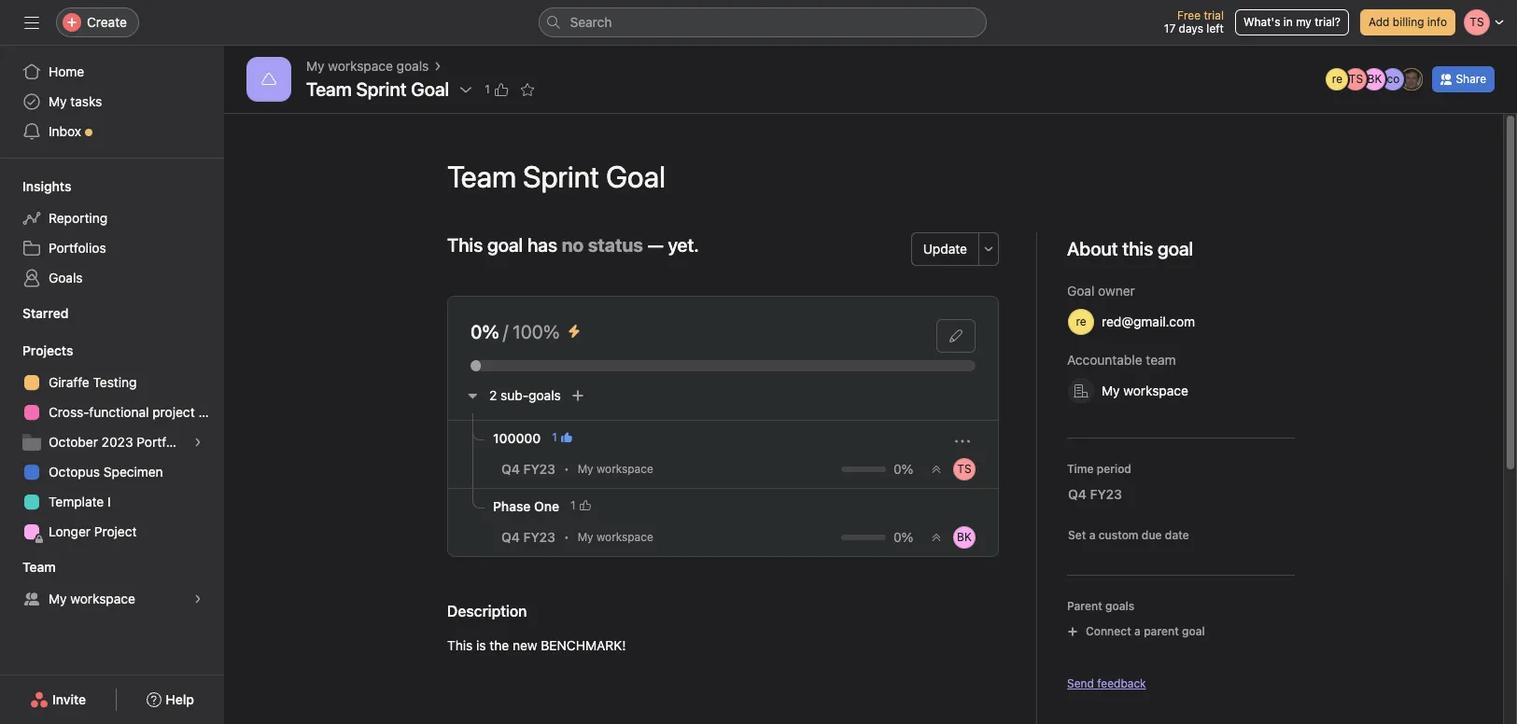Task type: locate. For each thing, give the bounding box(es) containing it.
bk
[[1368, 72, 1382, 86], [957, 530, 972, 544]]

q4 fy23 • down the 100000 link
[[501, 461, 569, 477]]

q4 down time
[[1068, 487, 1087, 502]]

this left has
[[447, 234, 483, 256]]

0 vertical spatial goal
[[487, 234, 523, 256]]

goal
[[1067, 283, 1095, 299]]

goals up sprint goal
[[397, 58, 429, 74]]

insights button
[[0, 177, 71, 196]]

re
[[1332, 72, 1343, 86]]

what's
[[1244, 15, 1281, 29]]

0 vertical spatial q4 fy23 •
[[501, 461, 569, 477]]

portfolio
[[137, 434, 188, 450]]

add
[[1369, 15, 1390, 29]]

tasks
[[70, 93, 102, 109]]

2 vertical spatial q4
[[501, 529, 520, 545]]

workspace for my workspace dropdown button for bk
[[597, 530, 653, 544]]

0 horizontal spatial ts
[[957, 462, 972, 476]]

a right the set
[[1089, 529, 1096, 543]]

starred
[[22, 305, 69, 321]]

2 horizontal spatial goals
[[1106, 600, 1135, 614]]

2 q4 fy23 • from the top
[[501, 529, 569, 545]]

0 vertical spatial •
[[564, 462, 569, 476]]

my workspace button for ts
[[569, 457, 684, 483]]

time period
[[1067, 462, 1132, 476]]

2 vertical spatial 1 button
[[567, 497, 594, 515]]

0 vertical spatial goals
[[397, 58, 429, 74]]

what's in my trial?
[[1244, 15, 1341, 29]]

1 vertical spatial •
[[564, 530, 569, 544]]

left
[[1207, 21, 1224, 35]]

1 q4 fy23 • from the top
[[501, 461, 569, 477]]

bk button
[[953, 527, 976, 549]]

no
[[562, 234, 584, 256]]

projects button
[[0, 342, 73, 360]]

sub-
[[501, 388, 529, 403]]

fy23 down "one"
[[523, 529, 556, 545]]

description
[[447, 603, 527, 620]]

team down longer
[[22, 559, 56, 575]]

goals left add goal image
[[529, 388, 561, 403]]

2 vertical spatial 0%
[[894, 529, 914, 545]]

q4 fy23 • down phase one link
[[501, 529, 569, 545]]

invite button
[[18, 684, 98, 717]]

100000 link
[[493, 429, 541, 449]]

2 vertical spatial goals
[[1106, 600, 1135, 614]]

•
[[564, 462, 569, 476], [564, 530, 569, 544]]

goal right parent
[[1182, 625, 1205, 639]]

a left parent
[[1135, 625, 1141, 639]]

1 right 100000
[[552, 430, 557, 444]]

0 horizontal spatial team
[[22, 559, 56, 575]]

1 horizontal spatial team
[[306, 78, 352, 100]]

starred button
[[0, 304, 69, 323]]

• for ts
[[564, 462, 569, 476]]

0 horizontal spatial goal
[[487, 234, 523, 256]]

goals
[[49, 270, 83, 286]]

1 vertical spatial q4 fy23 •
[[501, 529, 569, 545]]

1
[[485, 82, 490, 96], [552, 430, 557, 444], [571, 499, 576, 513]]

yet.
[[668, 234, 699, 256]]

insights
[[22, 178, 71, 194]]

0% left ts "button"
[[894, 461, 914, 477]]

0 vertical spatial ts
[[1349, 72, 1363, 86]]

1 horizontal spatial goals
[[529, 388, 561, 403]]

1 button right show options icon at the left top of the page
[[479, 77, 514, 103]]

a inside button
[[1089, 529, 1096, 543]]

q4 down phase
[[501, 529, 520, 545]]

0 vertical spatial team
[[306, 78, 352, 100]]

my inside global element
[[49, 93, 67, 109]]

1 right "one"
[[571, 499, 576, 513]]

0 vertical spatial 1
[[485, 82, 490, 96]]

update
[[923, 241, 967, 257]]

home link
[[11, 57, 213, 87]]

1 vertical spatial 0%
[[894, 461, 914, 477]]

1 horizontal spatial a
[[1135, 625, 1141, 639]]

• for bk
[[564, 530, 569, 544]]

bk left co
[[1368, 72, 1382, 86]]

team down my workspace goals link
[[306, 78, 352, 100]]

0% left /
[[471, 321, 499, 343]]

0 vertical spatial a
[[1089, 529, 1096, 543]]

invite
[[52, 692, 86, 708]]

q4 fy23 button
[[497, 459, 560, 480], [1056, 478, 1153, 512], [497, 528, 560, 548]]

template i link
[[11, 487, 213, 517]]

2 horizontal spatial 1
[[571, 499, 576, 513]]

workspace for my workspace goals link
[[328, 58, 393, 74]]

1 vertical spatial fy23
[[1090, 487, 1122, 502]]

q4 fy23 button down time period
[[1056, 478, 1153, 512]]

this
[[447, 234, 483, 256], [447, 638, 473, 654]]

1 vertical spatial this
[[447, 638, 473, 654]]

this goal has no status — yet.
[[447, 234, 699, 256]]

october 2023 portfolio
[[49, 434, 188, 450]]

q4 for bk
[[501, 529, 520, 545]]

1 button for 100000
[[548, 429, 576, 447]]

what's in my trial? button
[[1235, 9, 1349, 35]]

parent goals
[[1067, 600, 1135, 614]]

help button
[[135, 684, 206, 717]]

1 this from the top
[[447, 234, 483, 256]]

parent
[[1144, 625, 1179, 639]]

1 vertical spatial goals
[[529, 388, 561, 403]]

longer project
[[49, 524, 137, 540]]

in
[[1284, 15, 1293, 29]]

0 vertical spatial 0%
[[471, 321, 499, 343]]

1 vertical spatial team
[[22, 559, 56, 575]]

fy23 down time period
[[1090, 487, 1122, 502]]

show options image
[[459, 82, 474, 97]]

bk down ts "button"
[[957, 530, 972, 544]]

phase one
[[493, 499, 559, 515]]

q4 fy23 button down the 100000 link
[[497, 459, 560, 480]]

q4 down the 100000 link
[[501, 461, 520, 477]]

giraffe testing
[[49, 374, 137, 390]]

2 • from the top
[[564, 530, 569, 544]]

a for set
[[1089, 529, 1096, 543]]

goals for 2 sub-goals
[[529, 388, 561, 403]]

1 vertical spatial bk
[[957, 530, 972, 544]]

1 horizontal spatial goal
[[1182, 625, 1205, 639]]

red@gmail.com button
[[1060, 305, 1226, 339]]

2 vertical spatial fy23
[[523, 529, 556, 545]]

1 vertical spatial my workspace button
[[569, 457, 684, 483]]

2 vertical spatial my workspace button
[[569, 525, 684, 551]]

a
[[1089, 529, 1096, 543], [1135, 625, 1141, 639]]

projects element
[[0, 334, 224, 551]]

0 vertical spatial fy23
[[523, 461, 556, 477]]

0 vertical spatial this
[[447, 234, 483, 256]]

share button
[[1433, 66, 1495, 92]]

set a custom due date
[[1068, 529, 1189, 543]]

bk inside button
[[957, 530, 972, 544]]

2
[[489, 388, 497, 403]]

team inside dropdown button
[[22, 559, 56, 575]]

connect
[[1086, 625, 1132, 639]]

a inside button
[[1135, 625, 1141, 639]]

1 • from the top
[[564, 462, 569, 476]]

goals up connect
[[1106, 600, 1135, 614]]

0 horizontal spatial 1
[[485, 82, 490, 96]]

ts
[[1349, 72, 1363, 86], [957, 462, 972, 476]]

trial
[[1204, 8, 1224, 22]]

1 right show options icon at the left top of the page
[[485, 82, 490, 96]]

fy23
[[523, 461, 556, 477], [1090, 487, 1122, 502], [523, 529, 556, 545]]

1 vertical spatial 1
[[552, 430, 557, 444]]

this left the is
[[447, 638, 473, 654]]

my workspace button for bk
[[569, 525, 684, 551]]

add to starred image
[[520, 82, 535, 97]]

1 vertical spatial ts
[[957, 462, 972, 476]]

2 sub-goals
[[489, 388, 561, 403]]

1 vertical spatial 1 button
[[548, 429, 576, 447]]

q4 fy23 button down phase one link
[[497, 528, 560, 548]]

my workspace inside "teams" element
[[49, 591, 135, 607]]

set a custom due date button
[[1064, 527, 1194, 545]]

reporting link
[[11, 204, 213, 233]]

0% left 'bk' button
[[894, 529, 914, 545]]

2 vertical spatial 1
[[571, 499, 576, 513]]

0 vertical spatial 1 button
[[479, 77, 514, 103]]

q4 fy23
[[1068, 487, 1122, 502]]

team for team
[[22, 559, 56, 575]]

team for team sprint goal
[[306, 78, 352, 100]]

1 button down add goal image
[[548, 429, 576, 447]]

1 button right "one"
[[567, 497, 594, 515]]

0 horizontal spatial bk
[[957, 530, 972, 544]]

q4
[[501, 461, 520, 477], [1068, 487, 1087, 502], [501, 529, 520, 545]]

1 for 100000
[[552, 430, 557, 444]]

q4 for ts
[[501, 461, 520, 477]]

1 vertical spatial goal
[[1182, 625, 1205, 639]]

0 horizontal spatial goals
[[397, 58, 429, 74]]

cross-
[[49, 404, 89, 420]]

add billing info
[[1369, 15, 1447, 29]]

1 vertical spatial a
[[1135, 625, 1141, 639]]

about this goal
[[1067, 238, 1194, 260]]

goal left has
[[487, 234, 523, 256]]

team
[[306, 78, 352, 100], [22, 559, 56, 575]]

my tasks
[[49, 93, 102, 109]]

0%
[[471, 321, 499, 343], [894, 461, 914, 477], [894, 529, 914, 545]]

octopus specimen
[[49, 464, 163, 480]]

2 this from the top
[[447, 638, 473, 654]]

search
[[570, 14, 612, 30]]

1 horizontal spatial 1
[[552, 430, 557, 444]]

fy23 down the 100000 link
[[523, 461, 556, 477]]

workspace
[[328, 58, 393, 74], [1124, 383, 1189, 399], [597, 462, 653, 476], [597, 530, 653, 544], [70, 591, 135, 607]]

portfolios link
[[11, 233, 213, 263]]

octopus specimen link
[[11, 458, 213, 487]]

ts right re
[[1349, 72, 1363, 86]]

0 vertical spatial q4
[[501, 461, 520, 477]]

my workspace link
[[11, 585, 213, 614]]

my workspace goals link
[[306, 56, 429, 77]]

my workspace button
[[1060, 374, 1219, 408], [569, 457, 684, 483], [569, 525, 684, 551]]

fy23 for bk
[[523, 529, 556, 545]]

send
[[1067, 677, 1094, 691]]

ts down show options image
[[957, 462, 972, 476]]

0 vertical spatial bk
[[1368, 72, 1382, 86]]

this goal
[[1123, 238, 1194, 260]]

0 horizontal spatial a
[[1089, 529, 1096, 543]]

a for connect
[[1135, 625, 1141, 639]]



Task type: describe. For each thing, give the bounding box(es) containing it.
octopus
[[49, 464, 100, 480]]

goals link
[[11, 263, 213, 293]]

my
[[1296, 15, 1312, 29]]

template i
[[49, 494, 111, 510]]

project
[[152, 404, 195, 420]]

add billing info button
[[1361, 9, 1456, 35]]

connect a parent goal
[[1086, 625, 1205, 639]]

1 vertical spatial q4
[[1068, 487, 1087, 502]]

time
[[1067, 462, 1094, 476]]

0% for bk
[[894, 529, 914, 545]]

100%
[[513, 321, 560, 343]]

project
[[94, 524, 137, 540]]

this for this is the new benchmark!
[[447, 638, 473, 654]]

more actions image
[[983, 244, 995, 255]]

q4 fy23 button for ts
[[497, 459, 560, 480]]

2 sub-goals image
[[465, 388, 480, 403]]

red@gmail.com
[[1102, 314, 1195, 330]]

goals for my workspace goals
[[397, 58, 429, 74]]

ts button
[[953, 459, 976, 481]]

parent
[[1067, 600, 1103, 614]]

ts inside "button"
[[957, 462, 972, 476]]

search button
[[538, 7, 987, 37]]

q4 fy23 button for bk
[[497, 528, 560, 548]]

/
[[503, 321, 508, 343]]

about
[[1067, 238, 1118, 260]]

goal owner
[[1067, 283, 1135, 299]]

team button
[[0, 558, 56, 577]]

october 2023 portfolio link
[[11, 428, 213, 458]]

the
[[490, 638, 509, 654]]

portfolios
[[49, 240, 106, 256]]

create button
[[56, 7, 139, 37]]

update button
[[911, 233, 980, 266]]

period
[[1097, 462, 1132, 476]]

q4 fy23 • for bk
[[501, 529, 569, 545]]

1 button for phase one
[[567, 497, 594, 515]]

co
[[1387, 72, 1400, 86]]

fy23 inside dropdown button
[[1090, 487, 1122, 502]]

is
[[476, 638, 486, 654]]

0% for ts
[[894, 461, 914, 477]]

100000
[[493, 430, 541, 446]]

free trial 17 days left
[[1164, 8, 1224, 35]]

billing
[[1393, 15, 1425, 29]]

inbox link
[[11, 117, 213, 147]]

this is the new benchmark!
[[447, 638, 626, 654]]

custom
[[1099, 529, 1139, 543]]

workspace inside "teams" element
[[70, 591, 135, 607]]

q4 fy23 • for ts
[[501, 461, 569, 477]]

october
[[49, 434, 98, 450]]

fy23 for ts
[[523, 461, 556, 477]]

1 horizontal spatial ts
[[1349, 72, 1363, 86]]

testing
[[93, 374, 137, 390]]

longer project link
[[11, 517, 213, 547]]

inbox
[[49, 123, 81, 139]]

global element
[[0, 46, 224, 158]]

hide sidebar image
[[24, 15, 39, 30]]

share
[[1456, 72, 1487, 86]]

feedback
[[1097, 677, 1146, 691]]

send feedback link
[[1067, 676, 1146, 693]]

giraffe
[[49, 374, 89, 390]]

1 for phase one
[[571, 499, 576, 513]]

1 horizontal spatial bk
[[1368, 72, 1382, 86]]

functional
[[89, 404, 149, 420]]

benchmark!
[[541, 638, 626, 654]]

search list box
[[538, 7, 987, 37]]

my workspace goals
[[306, 58, 429, 74]]

accountable team
[[1067, 352, 1176, 368]]

i
[[107, 494, 111, 510]]

specimen
[[103, 464, 163, 480]]

one
[[534, 499, 559, 515]]

free
[[1178, 8, 1201, 22]]

create
[[87, 14, 127, 30]]

trial?
[[1315, 15, 1341, 29]]

phase one link
[[493, 497, 559, 517]]

date
[[1165, 529, 1189, 543]]

show options image
[[955, 434, 970, 449]]

new
[[513, 638, 537, 654]]

goal inside button
[[1182, 625, 1205, 639]]

2023
[[101, 434, 133, 450]]

see details, my workspace image
[[192, 594, 204, 605]]

insights element
[[0, 170, 224, 297]]

owner
[[1098, 283, 1135, 299]]

due
[[1142, 529, 1162, 543]]

cross-functional project plan link
[[11, 398, 224, 428]]

workspace for ts's my workspace dropdown button
[[597, 462, 653, 476]]

status
[[588, 234, 643, 256]]

teams element
[[0, 551, 224, 618]]

Goal name text field
[[432, 143, 1295, 210]]

this for this goal has no status — yet.
[[447, 234, 483, 256]]

phase
[[493, 499, 531, 515]]

set
[[1068, 529, 1086, 543]]

has
[[528, 234, 558, 256]]

team sprint goal
[[306, 78, 449, 100]]

template
[[49, 494, 104, 510]]

0 vertical spatial my workspace button
[[1060, 374, 1219, 408]]

home
[[49, 63, 84, 79]]

see details, october 2023 portfolio image
[[192, 437, 204, 448]]

0% / 100%
[[471, 321, 560, 343]]

sprint goal
[[356, 78, 449, 100]]

help
[[166, 692, 194, 708]]

my inside "teams" element
[[49, 591, 67, 607]]

add goal image
[[570, 388, 585, 403]]

plan
[[198, 404, 224, 420]]

17
[[1164, 21, 1176, 35]]



Task type: vqa. For each thing, say whether or not it's contained in the screenshot.
Mark complete icon
no



